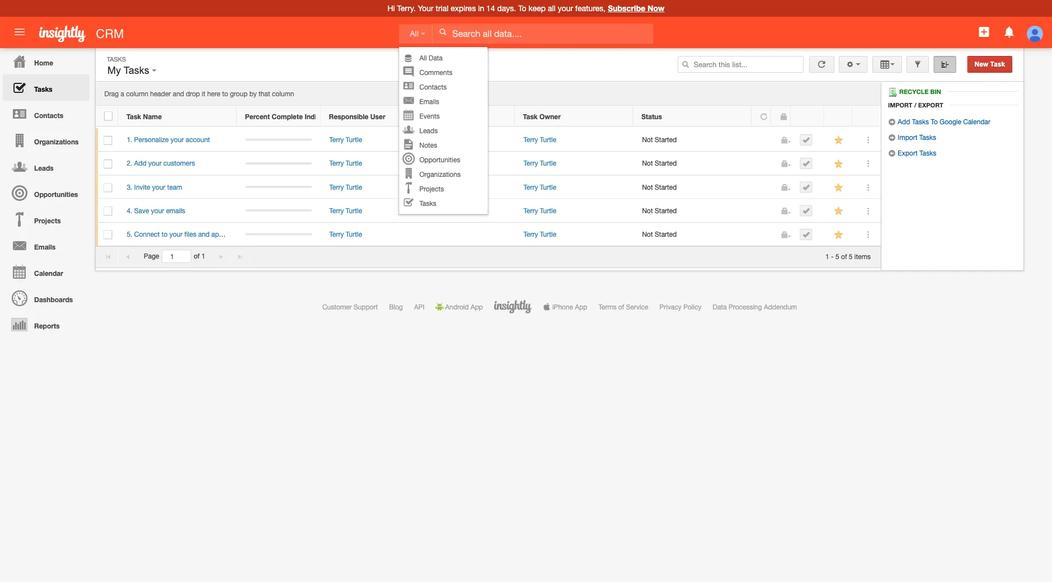 Task type: vqa. For each thing, say whether or not it's contained in the screenshot.
$0.00 'Total'
no



Task type: locate. For each thing, give the bounding box(es) containing it.
Search all data.... text field
[[433, 23, 654, 44]]

1 vertical spatial emails
[[34, 243, 56, 251]]

1 horizontal spatial 1
[[826, 252, 830, 260]]

my
[[107, 65, 121, 76]]

your up 3. invite your team
[[148, 159, 162, 167]]

1 vertical spatial import
[[898, 133, 918, 141]]

all inside all data link
[[420, 54, 427, 62]]

following image for 5. connect to your files and apps
[[834, 229, 845, 240]]

mark this task complete image for 3. invite your team
[[803, 183, 810, 191]]

navigation
[[0, 48, 90, 338]]

terry.
[[397, 4, 416, 13]]

projects link down notes link
[[399, 182, 488, 196]]

2 following image from the top
[[834, 229, 845, 240]]

your right 'save'
[[151, 207, 164, 214]]

2 vertical spatial mark this task complete image
[[803, 231, 810, 238]]

and left the drop
[[173, 90, 184, 98]]

0 vertical spatial private task image
[[781, 207, 789, 215]]

task left the owner
[[523, 112, 538, 120]]

to
[[519, 4, 527, 13], [931, 118, 938, 125]]

calendar right google
[[964, 118, 991, 125]]

Search this list... text field
[[678, 56, 804, 73]]

0 horizontal spatial projects link
[[3, 206, 90, 232]]

events link
[[399, 109, 488, 123]]

4 not started from the top
[[642, 207, 677, 214]]

5.
[[127, 230, 132, 238]]

1 not started from the top
[[642, 136, 677, 144]]

3 started from the top
[[655, 183, 677, 191]]

1 app from the left
[[471, 303, 483, 311]]

1 horizontal spatial column
[[272, 90, 294, 98]]

import for import tasks
[[898, 133, 918, 141]]

column
[[126, 90, 148, 98], [272, 90, 294, 98]]

following image for 2. add your customers
[[834, 159, 845, 169]]

row containing task name
[[96, 106, 881, 127]]

task owner
[[523, 112, 561, 120]]

14
[[487, 4, 495, 13]]

all inside all link
[[410, 29, 419, 38]]

add
[[898, 118, 911, 125], [134, 159, 147, 167]]

2 row from the top
[[96, 128, 881, 152]]

drag
[[104, 90, 119, 98]]

leads
[[420, 127, 438, 135], [34, 164, 54, 172]]

mark this task complete image
[[803, 160, 810, 168], [803, 207, 810, 215]]

subscribe
[[608, 4, 646, 13]]

export down bin
[[919, 101, 944, 109]]

3 not started from the top
[[642, 183, 677, 191]]

row group
[[96, 128, 881, 246]]

1 vertical spatial leads
[[34, 164, 54, 172]]

contacts down comments
[[420, 83, 447, 91]]

0 vertical spatial import
[[889, 101, 913, 109]]

0 horizontal spatial all
[[410, 29, 419, 38]]

1 started from the top
[[655, 136, 677, 144]]

reports link
[[3, 311, 90, 338]]

0 vertical spatial mark this task complete image
[[803, 160, 810, 168]]

contacts link for the left leads link
[[3, 101, 90, 127]]

to left 'keep'
[[519, 4, 527, 13]]

1 vertical spatial projects link
[[3, 206, 90, 232]]

0 vertical spatial data
[[429, 54, 443, 62]]

not started cell
[[634, 128, 752, 152], [634, 152, 752, 175], [634, 175, 752, 199], [634, 199, 752, 223], [634, 223, 752, 246]]

contacts inside "navigation"
[[34, 111, 63, 119]]

0 horizontal spatial opportunities link
[[3, 180, 90, 206]]

projects
[[420, 185, 444, 193], [34, 217, 61, 225]]

4 not started cell from the top
[[634, 199, 752, 223]]

6 row from the top
[[96, 223, 881, 246]]

not started
[[642, 136, 677, 144], [642, 159, 677, 167], [642, 183, 677, 191], [642, 207, 677, 214], [642, 230, 677, 238]]

android
[[445, 303, 469, 311]]

calendar
[[964, 118, 991, 125], [34, 269, 63, 277]]

press ctrl + space to group column header
[[825, 106, 853, 127], [853, 106, 881, 127]]

5 not started from the top
[[642, 230, 677, 238]]

add right 2.
[[134, 159, 147, 167]]

not started cell for 3. invite your team
[[634, 175, 752, 199]]

1 vertical spatial tasks link
[[399, 196, 488, 211]]

0 vertical spatial leads
[[420, 127, 438, 135]]

0 vertical spatial contacts link
[[399, 80, 488, 94]]

not started for 4. save your emails
[[642, 207, 677, 214]]

started for 2. add your customers
[[655, 159, 677, 167]]

1 following image from the top
[[834, 135, 845, 146]]

0 horizontal spatial organizations link
[[3, 127, 90, 153]]

0 vertical spatial emails
[[420, 98, 439, 105]]

emails link up dashboards link
[[3, 232, 90, 259]]

projects down notes
[[420, 185, 444, 193]]

terms of service link
[[599, 303, 649, 311]]

5 row from the top
[[96, 199, 881, 223]]

1 - 5 of 5 items
[[826, 252, 871, 260]]

1 horizontal spatial opportunities
[[420, 156, 460, 164]]

mark this task complete image for 4. save your emails
[[803, 207, 810, 215]]

started
[[655, 136, 677, 144], [655, 159, 677, 167], [655, 183, 677, 191], [655, 207, 677, 214], [655, 230, 677, 238]]

percent complete indicator responsible user
[[245, 112, 386, 120]]

customers
[[163, 159, 195, 167]]

0 horizontal spatial projects
[[34, 217, 61, 225]]

comments link
[[399, 65, 488, 80]]

comments
[[420, 69, 453, 76]]

emails inside "navigation"
[[34, 243, 56, 251]]

leads inside "navigation"
[[34, 164, 54, 172]]

0 vertical spatial opportunities
[[420, 156, 460, 164]]

press ctrl + space to group column header down cog image
[[825, 106, 853, 127]]

by
[[249, 90, 257, 98]]

import tasks link
[[889, 133, 937, 142]]

1 not started cell from the top
[[634, 128, 752, 152]]

add tasks to google calendar
[[896, 118, 991, 125]]

2 horizontal spatial task
[[991, 60, 1006, 68]]

to
[[222, 90, 228, 98], [162, 230, 168, 238]]

blog link
[[389, 303, 403, 311]]

press ctrl + space to group column header left circle arrow right icon
[[853, 106, 881, 127]]

0 horizontal spatial tasks link
[[3, 74, 90, 101]]

of right terms
[[619, 303, 624, 311]]

emails up calendar link
[[34, 243, 56, 251]]

private task image for customers
[[781, 160, 789, 168]]

responsible
[[329, 112, 369, 120]]

None checkbox
[[104, 112, 113, 121], [104, 136, 112, 145], [104, 160, 112, 169], [104, 112, 113, 121], [104, 136, 112, 145], [104, 160, 112, 169]]

1 horizontal spatial projects
[[420, 185, 444, 193]]

cell
[[237, 128, 321, 152], [439, 128, 515, 152], [752, 128, 772, 152], [792, 128, 825, 152], [237, 152, 321, 175], [439, 152, 515, 175], [752, 152, 772, 175], [792, 152, 825, 175], [237, 175, 321, 199], [439, 175, 515, 199], [752, 175, 772, 199], [792, 175, 825, 199], [237, 199, 321, 223], [439, 199, 515, 223], [752, 199, 772, 223], [792, 199, 825, 223], [237, 223, 321, 246], [439, 223, 515, 246], [752, 223, 772, 246], [792, 223, 825, 246]]

projects link
[[399, 182, 488, 196], [3, 206, 90, 232]]

organizations inside "navigation"
[[34, 138, 79, 146]]

2 mark this task complete image from the top
[[803, 183, 810, 191]]

0 vertical spatial leads link
[[399, 123, 488, 138]]

1 vertical spatial and
[[198, 230, 210, 238]]

not for 5. connect to your files and apps
[[642, 230, 653, 238]]

circle arrow right image
[[889, 118, 896, 126]]

1 vertical spatial leads link
[[3, 153, 90, 180]]

drop
[[186, 90, 200, 98]]

1 5 from the left
[[836, 252, 840, 260]]

1 horizontal spatial leads link
[[399, 123, 488, 138]]

all
[[548, 4, 556, 13]]

0 horizontal spatial opportunities
[[34, 190, 78, 198]]

1 not from the top
[[642, 136, 653, 144]]

1 vertical spatial organizations
[[420, 170, 461, 178]]

0 vertical spatial and
[[173, 90, 184, 98]]

all up comments
[[420, 54, 427, 62]]

show list view filters image
[[914, 60, 922, 68]]

data up comments
[[429, 54, 443, 62]]

0 vertical spatial calendar
[[964, 118, 991, 125]]

following image up -
[[834, 229, 845, 240]]

3 following image from the top
[[834, 206, 845, 216]]

opportunities
[[420, 156, 460, 164], [34, 190, 78, 198]]

5. connect to your files and apps
[[127, 230, 226, 238]]

projects up calendar link
[[34, 217, 61, 225]]

iphone app
[[553, 303, 588, 311]]

1 horizontal spatial to
[[222, 90, 228, 98]]

1 horizontal spatial task
[[523, 112, 538, 120]]

1 horizontal spatial app
[[575, 303, 588, 311]]

5 started from the top
[[655, 230, 677, 238]]

your for team
[[152, 183, 165, 191]]

emails link up the events
[[399, 94, 488, 109]]

circle arrow left image
[[889, 149, 896, 157]]

2 not from the top
[[642, 159, 653, 167]]

private task image for team
[[781, 184, 789, 191]]

notifications image
[[1003, 25, 1017, 39]]

2 column from the left
[[272, 90, 294, 98]]

2 private task image from the top
[[781, 231, 789, 239]]

following image
[[834, 135, 845, 146], [834, 229, 845, 240]]

1 vertical spatial following image
[[834, 229, 845, 240]]

1 private task image from the top
[[781, 207, 789, 215]]

import right circle arrow right image
[[898, 133, 918, 141]]

app for iphone app
[[575, 303, 588, 311]]

2. add your customers
[[127, 159, 195, 167]]

task left name
[[127, 112, 141, 120]]

calendar link
[[3, 259, 90, 285]]

1 horizontal spatial data
[[713, 303, 727, 311]]

1 vertical spatial mark this task complete image
[[803, 183, 810, 191]]

terms of service
[[599, 303, 649, 311]]

1 horizontal spatial add
[[898, 118, 911, 125]]

to right here at the top left of page
[[222, 90, 228, 98]]

refresh list image
[[817, 60, 827, 68]]

1 horizontal spatial organizations link
[[399, 167, 488, 182]]

data
[[429, 54, 443, 62], [713, 303, 727, 311]]

1 horizontal spatial contacts link
[[399, 80, 488, 94]]

None checkbox
[[104, 183, 112, 192], [104, 207, 112, 216], [104, 230, 112, 239], [104, 183, 112, 192], [104, 207, 112, 216], [104, 230, 112, 239]]

private task image for account
[[781, 136, 789, 144]]

2 not started cell from the top
[[634, 152, 752, 175]]

customer support link
[[322, 303, 378, 311]]

2.
[[127, 159, 132, 167]]

your left team
[[152, 183, 165, 191]]

1 row from the top
[[96, 106, 881, 127]]

of right 1 field
[[194, 252, 200, 260]]

4 row from the top
[[96, 175, 881, 199]]

1 mark this task complete image from the top
[[803, 136, 810, 144]]

organizations
[[34, 138, 79, 146], [420, 170, 461, 178]]

add right circle arrow right icon
[[898, 118, 911, 125]]

all data
[[420, 54, 443, 62]]

calendar up dashboards link
[[34, 269, 63, 277]]

1 left -
[[826, 252, 830, 260]]

circle arrow right image
[[889, 134, 896, 142]]

column right a
[[126, 90, 148, 98]]

all down terry.
[[410, 29, 419, 38]]

account
[[186, 136, 210, 144]]

my tasks button
[[105, 62, 159, 79]]

1 right 1 field
[[202, 252, 205, 260]]

contacts link down home
[[3, 101, 90, 127]]

1 horizontal spatial tasks link
[[399, 196, 488, 211]]

private task image
[[780, 113, 788, 121], [781, 136, 789, 144], [781, 160, 789, 168], [781, 184, 789, 191]]

not
[[642, 136, 653, 144], [642, 159, 653, 167], [642, 183, 653, 191], [642, 207, 653, 214], [642, 230, 653, 238]]

1 vertical spatial private task image
[[781, 231, 789, 239]]

1 vertical spatial mark this task complete image
[[803, 207, 810, 215]]

to left google
[[931, 118, 938, 125]]

3 not started cell from the top
[[634, 175, 752, 199]]

column right that
[[272, 90, 294, 98]]

1 horizontal spatial to
[[931, 118, 938, 125]]

1 vertical spatial following image
[[834, 182, 845, 193]]

0 horizontal spatial emails link
[[3, 232, 90, 259]]

contacts
[[420, 83, 447, 91], [34, 111, 63, 119]]

row containing 1. personalize your account
[[96, 128, 881, 152]]

not for 4. save your emails
[[642, 207, 653, 214]]

of 1
[[194, 252, 205, 260]]

1 following image from the top
[[834, 159, 845, 169]]

following image left circle arrow right image
[[834, 135, 845, 146]]

of right -
[[842, 252, 847, 260]]

status
[[642, 112, 662, 120]]

mark this task complete image for 1. personalize your account
[[803, 136, 810, 144]]

terry
[[329, 136, 344, 144], [524, 136, 538, 144], [329, 159, 344, 167], [524, 159, 538, 167], [329, 183, 344, 191], [524, 183, 538, 191], [329, 207, 344, 214], [524, 207, 538, 214], [329, 230, 344, 238], [524, 230, 538, 238]]

all for all data
[[420, 54, 427, 62]]

row
[[96, 106, 881, 127], [96, 128, 881, 152], [96, 152, 881, 175], [96, 175, 881, 199], [96, 199, 881, 223], [96, 223, 881, 246]]

3 mark this task complete image from the top
[[803, 231, 810, 238]]

and
[[173, 90, 184, 98], [198, 230, 210, 238]]

0 vertical spatial projects link
[[399, 182, 488, 196]]

export right circle arrow left image
[[898, 149, 918, 157]]

mark this task complete image
[[803, 136, 810, 144], [803, 183, 810, 191], [803, 231, 810, 238]]

1 vertical spatial opportunities
[[34, 190, 78, 198]]

0 horizontal spatial contacts link
[[3, 101, 90, 127]]

import / export
[[889, 101, 944, 109]]

0 vertical spatial to
[[519, 4, 527, 13]]

0 vertical spatial following image
[[834, 135, 845, 146]]

1 column from the left
[[126, 90, 148, 98]]

1 horizontal spatial and
[[198, 230, 210, 238]]

repeating task image
[[760, 113, 768, 121]]

1 vertical spatial contacts
[[34, 111, 63, 119]]

0 horizontal spatial export
[[898, 149, 918, 157]]

support
[[354, 303, 378, 311]]

3 row from the top
[[96, 152, 881, 175]]

2 not started from the top
[[642, 159, 677, 167]]

1
[[202, 252, 205, 260], [826, 252, 830, 260]]

2 app from the left
[[575, 303, 588, 311]]

0 horizontal spatial app
[[471, 303, 483, 311]]

1 vertical spatial add
[[134, 159, 147, 167]]

5 not started cell from the top
[[634, 223, 752, 246]]

0 horizontal spatial calendar
[[34, 269, 63, 277]]

group
[[230, 90, 248, 98]]

2 started from the top
[[655, 159, 677, 167]]

policy
[[684, 303, 702, 311]]

cog image
[[847, 60, 854, 68]]

following image
[[834, 159, 845, 169], [834, 182, 845, 193], [834, 206, 845, 216]]

terry turtle link
[[329, 136, 362, 144], [524, 136, 557, 144], [329, 159, 362, 167], [524, 159, 557, 167], [329, 183, 362, 191], [524, 183, 557, 191], [329, 207, 362, 214], [524, 207, 557, 214], [329, 230, 362, 238], [524, 230, 557, 238]]

terms
[[599, 303, 617, 311]]

import inside 'link'
[[898, 133, 918, 141]]

0 horizontal spatial to
[[162, 230, 168, 238]]

1 horizontal spatial all
[[420, 54, 427, 62]]

1 horizontal spatial of
[[619, 303, 624, 311]]

contacts down home
[[34, 111, 63, 119]]

expires
[[451, 4, 476, 13]]

google
[[940, 118, 962, 125]]

reports
[[34, 322, 60, 330]]

4 started from the top
[[655, 207, 677, 214]]

opportunities link
[[399, 153, 488, 167], [3, 180, 90, 206]]

following image for 1. personalize your account
[[834, 135, 845, 146]]

started for 4. save your emails
[[655, 207, 677, 214]]

0 vertical spatial all
[[410, 29, 419, 38]]

contacts link down comments
[[399, 80, 488, 94]]

1 vertical spatial to
[[162, 230, 168, 238]]

2 following image from the top
[[834, 182, 845, 193]]

0 horizontal spatial data
[[429, 54, 443, 62]]

row containing 3. invite your team
[[96, 175, 881, 199]]

task right new
[[991, 60, 1006, 68]]

1 press ctrl + space to group column header from the left
[[825, 106, 853, 127]]

emails up the events
[[420, 98, 439, 105]]

private task image
[[781, 207, 789, 215], [781, 231, 789, 239]]

app right iphone
[[575, 303, 588, 311]]

hi
[[388, 4, 395, 13]]

export tasks link
[[889, 149, 937, 157]]

2 mark this task complete image from the top
[[803, 207, 810, 215]]

5 not from the top
[[642, 230, 653, 238]]

to right connect
[[162, 230, 168, 238]]

0 horizontal spatial leads link
[[3, 153, 90, 180]]

not for 3. invite your team
[[642, 183, 653, 191]]

and right files
[[198, 230, 210, 238]]

0 horizontal spatial column
[[126, 90, 148, 98]]

0 vertical spatial tasks link
[[3, 74, 90, 101]]

3. invite your team link
[[127, 183, 188, 191]]

0 horizontal spatial leads
[[34, 164, 54, 172]]

in
[[478, 4, 484, 13]]

1 mark this task complete image from the top
[[803, 160, 810, 168]]

/
[[915, 101, 917, 109]]

task for task owner
[[523, 112, 538, 120]]

your left account
[[171, 136, 184, 144]]

4. save your emails link
[[127, 207, 191, 214]]

import left /
[[889, 101, 913, 109]]

5 left items
[[849, 252, 853, 260]]

not started cell for 4. save your emails
[[634, 199, 752, 223]]

5 right -
[[836, 252, 840, 260]]

1 horizontal spatial 5
[[849, 252, 853, 260]]

tasks inside 'link'
[[920, 133, 937, 141]]

data left processing
[[713, 303, 727, 311]]

your for customers
[[148, 159, 162, 167]]

not started for 1. personalize your account
[[642, 136, 677, 144]]

1 vertical spatial contacts link
[[3, 101, 90, 127]]

row group containing 1. personalize your account
[[96, 128, 881, 246]]

1 horizontal spatial contacts
[[420, 83, 447, 91]]

0 horizontal spatial emails
[[34, 243, 56, 251]]

1 horizontal spatial export
[[919, 101, 944, 109]]

drag a column header and drop it here to group by that column
[[104, 90, 294, 98]]

subscribe now link
[[608, 4, 665, 13]]

your
[[558, 4, 573, 13], [171, 136, 184, 144], [148, 159, 162, 167], [152, 183, 165, 191], [151, 207, 164, 214], [169, 230, 183, 238]]

projects link up calendar link
[[3, 206, 90, 232]]

3.
[[127, 183, 132, 191]]

3 not from the top
[[642, 183, 653, 191]]

app right 'android'
[[471, 303, 483, 311]]

0 vertical spatial add
[[898, 118, 911, 125]]

emails link
[[399, 94, 488, 109], [3, 232, 90, 259]]

0 vertical spatial emails link
[[399, 94, 488, 109]]

4 not from the top
[[642, 207, 653, 214]]

features,
[[576, 4, 606, 13]]

0 horizontal spatial add
[[134, 159, 147, 167]]

0 horizontal spatial 5
[[836, 252, 840, 260]]

notes
[[420, 141, 437, 149]]

all for all
[[410, 29, 419, 38]]

0 vertical spatial opportunities link
[[399, 153, 488, 167]]

1 vertical spatial data
[[713, 303, 727, 311]]

1 horizontal spatial leads
[[420, 127, 438, 135]]



Task type: describe. For each thing, give the bounding box(es) containing it.
new
[[975, 60, 989, 68]]

not started cell for 1. personalize your account
[[634, 128, 752, 152]]

mark this task complete image for 5. connect to your files and apps
[[803, 231, 810, 238]]

recycle
[[900, 88, 929, 95]]

1 vertical spatial projects
[[34, 217, 61, 225]]

1 horizontal spatial opportunities link
[[399, 153, 488, 167]]

show sidebar image
[[941, 60, 949, 68]]

1. personalize your account
[[127, 136, 210, 144]]

not started for 5. connect to your files and apps
[[642, 230, 677, 238]]

new task link
[[968, 56, 1013, 73]]

processing
[[729, 303, 762, 311]]

all link
[[399, 24, 433, 44]]

home link
[[3, 48, 90, 74]]

started for 5. connect to your files and apps
[[655, 230, 677, 238]]

task for task name
[[127, 112, 141, 120]]

following image for 4. save your emails
[[834, 206, 845, 216]]

blog
[[389, 303, 403, 311]]

new task
[[975, 60, 1006, 68]]

1 horizontal spatial calendar
[[964, 118, 991, 125]]

recycle bin
[[900, 88, 941, 95]]

row containing 5. connect to your files and apps
[[96, 223, 881, 246]]

white image
[[439, 28, 447, 36]]

data processing addendum link
[[713, 303, 797, 311]]

navigation containing home
[[0, 48, 90, 338]]

save
[[134, 207, 149, 214]]

all data link
[[399, 51, 488, 65]]

1 vertical spatial opportunities link
[[3, 180, 90, 206]]

1 vertical spatial organizations link
[[399, 167, 488, 182]]

0 vertical spatial organizations link
[[3, 127, 90, 153]]

not for 1. personalize your account
[[642, 136, 653, 144]]

row containing 4. save your emails
[[96, 199, 881, 223]]

to inside add tasks to google calendar link
[[931, 118, 938, 125]]

0 vertical spatial contacts
[[420, 83, 447, 91]]

5. connect to your files and apps link
[[127, 230, 232, 238]]

apps
[[212, 230, 226, 238]]

your right all
[[558, 4, 573, 13]]

iphone
[[553, 303, 573, 311]]

dashboards
[[34, 296, 73, 303]]

your for emails
[[151, 207, 164, 214]]

files
[[185, 230, 196, 238]]

calendar inside "navigation"
[[34, 269, 63, 277]]

1 vertical spatial export
[[898, 149, 918, 157]]

1. personalize your account link
[[127, 136, 216, 144]]

not started cell for 2. add your customers
[[634, 152, 752, 175]]

0 horizontal spatial and
[[173, 90, 184, 98]]

mark this task complete image for 2. add your customers
[[803, 160, 810, 168]]

connect
[[134, 230, 160, 238]]

-
[[831, 252, 834, 260]]

import tasks
[[896, 133, 937, 141]]

import for import / export
[[889, 101, 913, 109]]

invite
[[134, 183, 150, 191]]

opportunities inside "navigation"
[[34, 190, 78, 198]]

your for account
[[171, 136, 184, 144]]

my tasks
[[107, 65, 152, 76]]

percent
[[245, 112, 270, 120]]

2 horizontal spatial of
[[842, 252, 847, 260]]

personalize
[[134, 136, 169, 144]]

your
[[418, 4, 434, 13]]

2 5 from the left
[[849, 252, 853, 260]]

data processing addendum
[[713, 303, 797, 311]]

task name
[[127, 112, 162, 120]]

export tasks
[[896, 149, 937, 157]]

days.
[[497, 4, 516, 13]]

trial
[[436, 4, 449, 13]]

2 press ctrl + space to group column header from the left
[[853, 106, 881, 127]]

app for android app
[[471, 303, 483, 311]]

1 horizontal spatial emails
[[420, 98, 439, 105]]

events
[[420, 112, 440, 120]]

started for 3. invite your team
[[655, 183, 677, 191]]

api
[[414, 303, 425, 311]]

contacts link for events link
[[399, 80, 488, 94]]

0 horizontal spatial of
[[194, 252, 200, 260]]

not for 2. add your customers
[[642, 159, 653, 167]]

add inside add tasks to google calendar link
[[898, 118, 911, 125]]

now
[[648, 4, 665, 13]]

4.
[[127, 207, 132, 214]]

0 vertical spatial to
[[222, 90, 228, 98]]

tasks inside button
[[124, 65, 149, 76]]

1 horizontal spatial organizations
[[420, 170, 461, 178]]

privacy
[[660, 303, 682, 311]]

that
[[259, 90, 270, 98]]

started for 1. personalize your account
[[655, 136, 677, 144]]

private task image for 5. connect to your files and apps
[[781, 231, 789, 239]]

android app link
[[436, 303, 483, 311]]

1 1 from the left
[[202, 252, 205, 260]]

bin
[[931, 88, 941, 95]]

search image
[[682, 60, 690, 68]]

service
[[626, 303, 649, 311]]

recycle bin link
[[889, 88, 947, 97]]

following image for 3. invite your team
[[834, 182, 845, 193]]

not started cell for 5. connect to your files and apps
[[634, 223, 752, 246]]

crm
[[96, 26, 124, 41]]

not started for 3. invite your team
[[642, 183, 677, 191]]

1.
[[127, 136, 132, 144]]

team
[[167, 183, 182, 191]]

header
[[150, 90, 171, 98]]

customer support
[[322, 303, 378, 311]]

add tasks to google calendar link
[[889, 118, 991, 126]]

emails
[[166, 207, 185, 214]]

row containing 2. add your customers
[[96, 152, 881, 175]]

private task image for 4. save your emails
[[781, 207, 789, 215]]

task inside 'link'
[[991, 60, 1006, 68]]

here
[[207, 90, 220, 98]]

complete
[[272, 112, 303, 120]]

dashboards link
[[3, 285, 90, 311]]

1 horizontal spatial emails link
[[399, 94, 488, 109]]

addendum
[[764, 303, 797, 311]]

0 horizontal spatial to
[[519, 4, 527, 13]]

2 1 from the left
[[826, 252, 830, 260]]

hi terry. your trial expires in 14 days. to keep all your features, subscribe now
[[388, 4, 665, 13]]

1 horizontal spatial projects link
[[399, 182, 488, 196]]

privacy policy
[[660, 303, 702, 311]]

0 vertical spatial export
[[919, 101, 944, 109]]

iphone app link
[[543, 303, 588, 311]]

your left files
[[169, 230, 183, 238]]

home
[[34, 59, 53, 67]]

not started for 2. add your customers
[[642, 159, 677, 167]]

user
[[370, 112, 386, 120]]

data inside all data link
[[429, 54, 443, 62]]

1 vertical spatial emails link
[[3, 232, 90, 259]]

0 vertical spatial projects
[[420, 185, 444, 193]]

3. invite your team
[[127, 183, 182, 191]]

items
[[855, 252, 871, 260]]

a
[[121, 90, 124, 98]]

1 field
[[163, 250, 191, 262]]



